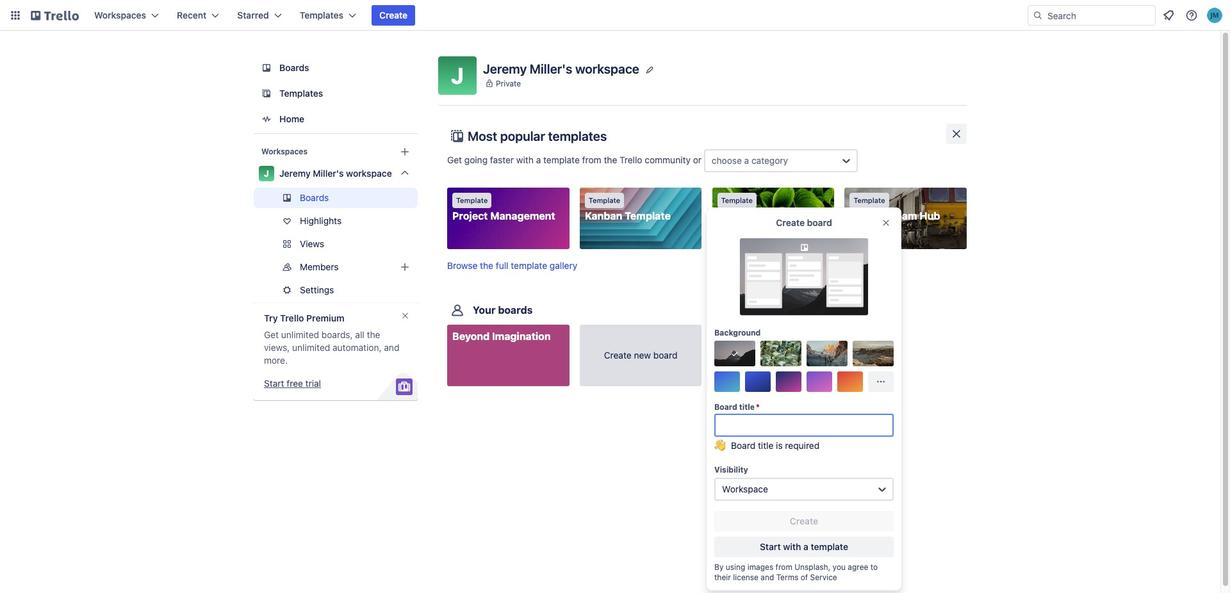 Task type: locate. For each thing, give the bounding box(es) containing it.
workspaces
[[94, 10, 146, 21], [261, 147, 308, 156]]

board inside template simple project board
[[792, 210, 821, 222]]

2 project from the left
[[754, 210, 789, 222]]

0 vertical spatial template
[[543, 154, 580, 165]]

1 horizontal spatial start
[[760, 541, 781, 552]]

1 horizontal spatial j
[[451, 62, 464, 88]]

template remote team hub
[[850, 196, 940, 222]]

unlimited up views, on the bottom left of page
[[281, 329, 319, 340]]

template board image
[[259, 86, 274, 101]]

workspace up highlights link
[[346, 168, 392, 179]]

0 horizontal spatial with
[[516, 154, 534, 165]]

1 vertical spatial trello
[[280, 313, 304, 324]]

close popover image
[[881, 218, 891, 228]]

terms
[[776, 573, 799, 582]]

0 horizontal spatial create button
[[372, 5, 415, 26]]

template
[[543, 154, 580, 165], [511, 260, 547, 271], [811, 541, 848, 552]]

and down images
[[761, 573, 774, 582]]

1 horizontal spatial with
[[783, 541, 801, 552]]

jeremy up private
[[483, 61, 527, 76]]

with inside 'button'
[[783, 541, 801, 552]]

0 horizontal spatial the
[[367, 329, 380, 340]]

jeremy miller's workspace
[[483, 61, 639, 76], [279, 168, 392, 179]]

workspace
[[575, 61, 639, 76], [346, 168, 392, 179]]

from up license and terms of service
[[776, 563, 793, 572]]

board left "*"
[[714, 402, 737, 412]]

0 horizontal spatial board
[[653, 350, 678, 361]]

0 vertical spatial miller's
[[530, 61, 572, 76]]

2 vertical spatial the
[[367, 329, 380, 340]]

1 horizontal spatial workspaces
[[261, 147, 308, 156]]

all
[[355, 329, 364, 340]]

0 horizontal spatial workspaces
[[94, 10, 146, 21]]

unlimited down boards,
[[292, 342, 330, 353]]

most popular templates
[[468, 129, 607, 144]]

0 horizontal spatial jeremy miller's workspace
[[279, 168, 392, 179]]

primary element
[[0, 0, 1230, 31]]

the for get going faster with a template from the trello community or
[[604, 154, 617, 165]]

their
[[714, 573, 731, 582]]

0 horizontal spatial from
[[582, 154, 601, 165]]

and
[[384, 342, 399, 353], [761, 573, 774, 582]]

start with a template
[[760, 541, 848, 552]]

0 vertical spatial boards link
[[254, 56, 418, 79]]

get left the going
[[447, 154, 462, 165]]

and right automation,
[[384, 342, 399, 353]]

template right full
[[511, 260, 547, 271]]

start inside 'button'
[[760, 541, 781, 552]]

template for simple
[[721, 196, 753, 204]]

2 vertical spatial template
[[811, 541, 848, 552]]

recent
[[177, 10, 207, 21]]

👋
[[714, 440, 726, 451]]

switch to… image
[[9, 9, 22, 22]]

0 vertical spatial j
[[451, 62, 464, 88]]

create
[[379, 10, 408, 21], [776, 217, 805, 228], [604, 350, 632, 361], [790, 516, 818, 527]]

boards,
[[322, 329, 353, 340]]

0 vertical spatial get
[[447, 154, 462, 165]]

1 vertical spatial with
[[783, 541, 801, 552]]

workspace down primary element
[[575, 61, 639, 76]]

1 horizontal spatial board
[[807, 217, 832, 228]]

trello left community
[[620, 154, 642, 165]]

j left private
[[451, 62, 464, 88]]

the
[[604, 154, 617, 165], [480, 260, 493, 271], [367, 329, 380, 340]]

from
[[582, 154, 601, 165], [776, 563, 793, 572]]

1 horizontal spatial workspace
[[575, 61, 639, 76]]

template inside template remote team hub
[[854, 196, 885, 204]]

0 horizontal spatial workspace
[[346, 168, 392, 179]]

the for try trello premium get unlimited boards, all the views, unlimited automation, and more.
[[367, 329, 380, 340]]

template up you
[[811, 541, 848, 552]]

boards
[[279, 62, 309, 73], [300, 192, 329, 203]]

template inside 'button'
[[811, 541, 848, 552]]

trello right try
[[280, 313, 304, 324]]

jeremy up highlights
[[279, 168, 311, 179]]

1 vertical spatial jeremy
[[279, 168, 311, 179]]

1 horizontal spatial and
[[761, 573, 774, 582]]

2 horizontal spatial the
[[604, 154, 617, 165]]

boards link
[[254, 56, 418, 79], [254, 188, 418, 208]]

get inside try trello premium get unlimited boards, all the views, unlimited automation, and more.
[[264, 329, 279, 340]]

miller's
[[530, 61, 572, 76], [313, 168, 344, 179]]

0 vertical spatial start
[[264, 378, 284, 389]]

agree
[[848, 563, 868, 572]]

jeremy miller's workspace up private
[[483, 61, 639, 76]]

1 horizontal spatial the
[[480, 260, 493, 271]]

unsplash,
[[795, 563, 831, 572]]

views
[[300, 238, 324, 249]]

1 horizontal spatial jeremy
[[483, 61, 527, 76]]

board
[[792, 210, 821, 222], [714, 402, 737, 412], [731, 440, 756, 451]]

project inside template project management
[[452, 210, 488, 222]]

automation,
[[333, 342, 382, 353]]

0 horizontal spatial title
[[739, 402, 755, 412]]

the left full
[[480, 260, 493, 271]]

get going faster with a template from the trello community or
[[447, 154, 704, 165]]

1 vertical spatial title
[[758, 440, 774, 451]]

images
[[748, 563, 774, 572]]

1 vertical spatial miller's
[[313, 168, 344, 179]]

1 horizontal spatial miller's
[[530, 61, 572, 76]]

jeremy miller's workspace up highlights link
[[279, 168, 392, 179]]

a up unsplash,
[[804, 541, 809, 552]]

create inside primary element
[[379, 10, 408, 21]]

create button
[[372, 5, 415, 26], [714, 511, 894, 532]]

with up by using images from unsplash, you agree to their
[[783, 541, 801, 552]]

templates
[[300, 10, 343, 21], [279, 88, 323, 99]]

template inside template project management
[[456, 196, 488, 204]]

0 horizontal spatial jeremy
[[279, 168, 311, 179]]

board left "remote" on the right top
[[807, 217, 832, 228]]

0 horizontal spatial get
[[264, 329, 279, 340]]

start left free
[[264, 378, 284, 389]]

template for project
[[456, 196, 488, 204]]

boards up highlights
[[300, 192, 329, 203]]

add image
[[397, 260, 413, 275]]

template kanban template
[[585, 196, 671, 222]]

the inside try trello premium get unlimited boards, all the views, unlimited automation, and more.
[[367, 329, 380, 340]]

board right the new
[[653, 350, 678, 361]]

the right all
[[367, 329, 380, 340]]

1 vertical spatial templates
[[279, 88, 323, 99]]

imagination
[[492, 331, 551, 342]]

board
[[807, 217, 832, 228], [653, 350, 678, 361]]

template down templates
[[543, 154, 580, 165]]

title
[[739, 402, 755, 412], [758, 440, 774, 451]]

j button
[[438, 56, 477, 95]]

0 vertical spatial and
[[384, 342, 399, 353]]

search image
[[1033, 10, 1043, 21]]

views,
[[264, 342, 290, 353]]

background element
[[714, 341, 894, 392]]

a
[[536, 154, 541, 165], [744, 155, 749, 166], [804, 541, 809, 552]]

workspaces button
[[87, 5, 167, 26]]

0 vertical spatial create button
[[372, 5, 415, 26]]

1 vertical spatial get
[[264, 329, 279, 340]]

0 vertical spatial the
[[604, 154, 617, 165]]

browse the full template gallery link
[[447, 260, 577, 271]]

board right 👋
[[731, 440, 756, 451]]

1 vertical spatial create button
[[714, 511, 894, 532]]

0 horizontal spatial start
[[264, 378, 284, 389]]

from down templates
[[582, 154, 601, 165]]

0 vertical spatial templates
[[300, 10, 343, 21]]

0 vertical spatial board
[[807, 217, 832, 228]]

0 vertical spatial board
[[792, 210, 821, 222]]

j inside button
[[451, 62, 464, 88]]

template right kanban
[[625, 210, 671, 222]]

1 vertical spatial workspace
[[346, 168, 392, 179]]

browse the full template gallery
[[447, 260, 577, 271]]

template up kanban
[[589, 196, 620, 204]]

0 horizontal spatial project
[[452, 210, 488, 222]]

choose
[[712, 155, 742, 166]]

start inside button
[[264, 378, 284, 389]]

👋 board title is required
[[714, 440, 820, 451]]

template
[[456, 196, 488, 204], [589, 196, 620, 204], [721, 196, 753, 204], [854, 196, 885, 204], [625, 210, 671, 222]]

title left 'is'
[[758, 440, 774, 451]]

template inside template simple project board
[[721, 196, 753, 204]]

template down the going
[[456, 196, 488, 204]]

0 vertical spatial trello
[[620, 154, 642, 165]]

2 horizontal spatial a
[[804, 541, 809, 552]]

with right the faster
[[516, 154, 534, 165]]

0 horizontal spatial trello
[[280, 313, 304, 324]]

templates right starred popup button
[[300, 10, 343, 21]]

create a workspace image
[[397, 144, 413, 160]]

a inside 'button'
[[804, 541, 809, 552]]

your
[[473, 304, 496, 316]]

1 vertical spatial jeremy miller's workspace
[[279, 168, 392, 179]]

views link
[[254, 234, 418, 254]]

get
[[447, 154, 462, 165], [264, 329, 279, 340]]

1 horizontal spatial get
[[447, 154, 462, 165]]

1 vertical spatial template
[[511, 260, 547, 271]]

1 horizontal spatial title
[[758, 440, 774, 451]]

1 vertical spatial start
[[760, 541, 781, 552]]

j down home icon at left top
[[264, 168, 269, 179]]

template up simple
[[721, 196, 753, 204]]

a down most popular templates
[[536, 154, 541, 165]]

boards link up "templates" link
[[254, 56, 418, 79]]

start free trial button
[[264, 377, 321, 390]]

templates button
[[292, 5, 364, 26]]

license link
[[733, 573, 759, 582]]

project up browse
[[452, 210, 488, 222]]

board left "remote" on the right top
[[792, 210, 821, 222]]

0 vertical spatial workspaces
[[94, 10, 146, 21]]

members link
[[254, 257, 418, 277]]

from inside by using images from unsplash, you agree to their
[[776, 563, 793, 572]]

1 vertical spatial from
[[776, 563, 793, 572]]

templates inside templates dropdown button
[[300, 10, 343, 21]]

0 horizontal spatial and
[[384, 342, 399, 353]]

1 vertical spatial boards link
[[254, 188, 418, 208]]

custom image image
[[730, 349, 740, 359]]

title left "*"
[[739, 402, 755, 412]]

1 horizontal spatial from
[[776, 563, 793, 572]]

with
[[516, 154, 534, 165], [783, 541, 801, 552]]

template for kanban
[[589, 196, 620, 204]]

trello
[[620, 154, 642, 165], [280, 313, 304, 324]]

starred
[[237, 10, 269, 21]]

try
[[264, 313, 278, 324]]

1 boards link from the top
[[254, 56, 418, 79]]

a right the choose
[[744, 155, 749, 166]]

open information menu image
[[1185, 9, 1198, 22]]

the down templates
[[604, 154, 617, 165]]

jeremy miller (jeremymiller198) image
[[1207, 8, 1223, 23]]

1 horizontal spatial project
[[754, 210, 789, 222]]

faster
[[490, 154, 514, 165]]

template up "remote" on the right top
[[854, 196, 885, 204]]

boards link up highlights link
[[254, 188, 418, 208]]

1 project from the left
[[452, 210, 488, 222]]

1 horizontal spatial jeremy miller's workspace
[[483, 61, 639, 76]]

create for bottommost create button
[[790, 516, 818, 527]]

templates up home
[[279, 88, 323, 99]]

get up views, on the bottom left of page
[[264, 329, 279, 340]]

1 horizontal spatial create button
[[714, 511, 894, 532]]

project right simple
[[754, 210, 789, 222]]

0 horizontal spatial j
[[264, 168, 269, 179]]

start up images
[[760, 541, 781, 552]]

boards right "board" icon on the left
[[279, 62, 309, 73]]

None text field
[[714, 414, 894, 437]]

1 vertical spatial j
[[264, 168, 269, 179]]



Task type: vqa. For each thing, say whether or not it's contained in the screenshot.
Start associated with Start free trial
yes



Task type: describe. For each thing, give the bounding box(es) containing it.
1 vertical spatial the
[[480, 260, 493, 271]]

license and terms of service
[[733, 573, 837, 582]]

create new board
[[604, 350, 678, 361]]

visibility
[[714, 465, 748, 475]]

full
[[496, 260, 508, 271]]

start free trial
[[264, 378, 321, 389]]

simple
[[717, 210, 751, 222]]

*
[[756, 402, 760, 412]]

board title *
[[714, 402, 760, 412]]

1 vertical spatial workspaces
[[261, 147, 308, 156]]

recent button
[[169, 5, 227, 26]]

1 vertical spatial board
[[714, 402, 737, 412]]

template for remote
[[854, 196, 885, 204]]

free
[[287, 378, 303, 389]]

members
[[300, 261, 339, 272]]

kanban
[[585, 210, 622, 222]]

and inside try trello premium get unlimited boards, all the views, unlimited automation, and more.
[[384, 342, 399, 353]]

private
[[496, 78, 521, 88]]

to
[[871, 563, 878, 572]]

settings link
[[254, 280, 418, 301]]

beyond
[[452, 331, 490, 342]]

wave image
[[714, 440, 726, 457]]

browse
[[447, 260, 478, 271]]

workspaces inside popup button
[[94, 10, 146, 21]]

0 notifications image
[[1161, 8, 1176, 23]]

0 vertical spatial unlimited
[[281, 329, 319, 340]]

0 vertical spatial title
[[739, 402, 755, 412]]

of
[[801, 573, 808, 582]]

Search field
[[1043, 6, 1155, 25]]

remote
[[850, 210, 888, 222]]

template simple project board
[[717, 196, 821, 222]]

settings
[[300, 284, 334, 295]]

1 vertical spatial board
[[653, 350, 678, 361]]

project inside template simple project board
[[754, 210, 789, 222]]

2 boards link from the top
[[254, 188, 418, 208]]

by using images from unsplash, you agree to their
[[714, 563, 878, 582]]

beyond imagination link
[[447, 325, 569, 387]]

popular
[[500, 129, 545, 144]]

trial
[[305, 378, 321, 389]]

template project management
[[452, 196, 555, 222]]

background
[[714, 328, 761, 338]]

0 vertical spatial from
[[582, 154, 601, 165]]

0 vertical spatial workspace
[[575, 61, 639, 76]]

template for browse the full template gallery
[[511, 260, 547, 271]]

templates inside "templates" link
[[279, 88, 323, 99]]

community
[[645, 154, 691, 165]]

premium
[[306, 313, 345, 324]]

0 vertical spatial jeremy
[[483, 61, 527, 76]]

1 vertical spatial unlimited
[[292, 342, 330, 353]]

home image
[[259, 111, 274, 127]]

choose a category
[[712, 155, 788, 166]]

start for start with a template
[[760, 541, 781, 552]]

you
[[833, 563, 846, 572]]

using
[[726, 563, 745, 572]]

create button inside primary element
[[372, 5, 415, 26]]

gallery
[[550, 260, 577, 271]]

home
[[279, 113, 304, 124]]

new
[[634, 350, 651, 361]]

workspace
[[722, 484, 768, 495]]

or
[[693, 154, 702, 165]]

templates link
[[254, 82, 418, 105]]

trello inside try trello premium get unlimited boards, all the views, unlimited automation, and more.
[[280, 313, 304, 324]]

beyond imagination
[[452, 331, 551, 342]]

highlights link
[[254, 211, 418, 231]]

create for create board
[[776, 217, 805, 228]]

try trello premium get unlimited boards, all the views, unlimited automation, and more.
[[264, 313, 399, 366]]

0 vertical spatial with
[[516, 154, 534, 165]]

0 vertical spatial jeremy miller's workspace
[[483, 61, 639, 76]]

2 vertical spatial board
[[731, 440, 756, 451]]

template for start with a template
[[811, 541, 848, 552]]

management
[[490, 210, 555, 222]]

terms of service link
[[776, 573, 837, 582]]

team
[[890, 210, 917, 222]]

0 vertical spatial boards
[[279, 62, 309, 73]]

license
[[733, 573, 759, 582]]

board image
[[259, 60, 274, 76]]

most
[[468, 129, 497, 144]]

highlights
[[300, 215, 342, 226]]

1 vertical spatial boards
[[300, 192, 329, 203]]

back to home image
[[31, 5, 79, 26]]

more.
[[264, 355, 288, 366]]

0 horizontal spatial miller's
[[313, 168, 344, 179]]

create for create new board
[[604, 350, 632, 361]]

1 horizontal spatial trello
[[620, 154, 642, 165]]

1 vertical spatial and
[[761, 573, 774, 582]]

templates
[[548, 129, 607, 144]]

start for start free trial
[[264, 378, 284, 389]]

required
[[785, 440, 820, 451]]

is
[[776, 440, 783, 451]]

category
[[752, 155, 788, 166]]

start with a template button
[[714, 537, 894, 557]]

going
[[464, 154, 488, 165]]

starred button
[[230, 5, 289, 26]]

0 horizontal spatial a
[[536, 154, 541, 165]]

1 horizontal spatial a
[[744, 155, 749, 166]]

by
[[714, 563, 724, 572]]

home link
[[254, 108, 418, 131]]

boards
[[498, 304, 533, 316]]

service
[[810, 573, 837, 582]]

your boards
[[473, 304, 533, 316]]

hub
[[920, 210, 940, 222]]

create board
[[776, 217, 832, 228]]



